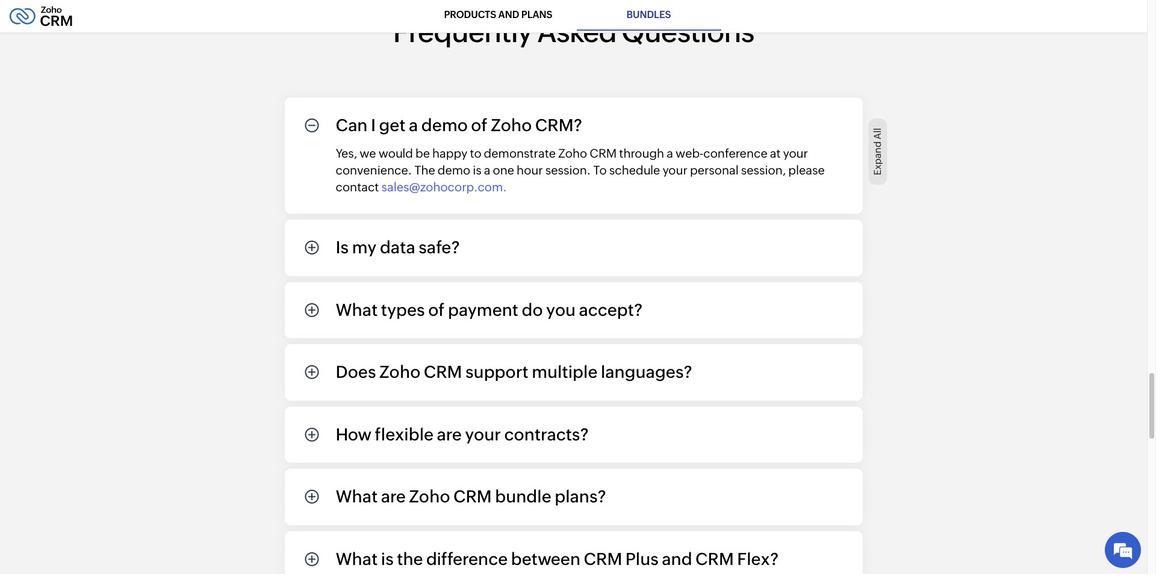 Task type: vqa. For each thing, say whether or not it's contained in the screenshot.
past
no



Task type: locate. For each thing, give the bounding box(es) containing it.
payment
[[448, 300, 519, 320]]

a
[[409, 116, 418, 135], [667, 146, 673, 160], [484, 163, 491, 177]]

2 vertical spatial a
[[484, 163, 491, 177]]

3 what from the top
[[336, 550, 378, 569]]

is
[[473, 163, 482, 177], [381, 550, 394, 569]]

is left the
[[381, 550, 394, 569]]

can
[[336, 116, 368, 135]]

2 horizontal spatial your
[[783, 146, 808, 160]]

a left one at the top left of page
[[484, 163, 491, 177]]

schedule
[[609, 163, 660, 177]]

1 horizontal spatial a
[[484, 163, 491, 177]]

1 vertical spatial are
[[381, 488, 406, 507]]

of
[[471, 116, 488, 135], [428, 300, 445, 320]]

demo inside through a web-conference at your convenience. the demo is a one hour session. to schedule your personal session, please contact
[[438, 163, 471, 177]]

crm?
[[535, 116, 582, 135]]

would
[[379, 146, 413, 160]]

0 vertical spatial of
[[471, 116, 488, 135]]

are
[[437, 425, 462, 444], [381, 488, 406, 507]]

data
[[380, 238, 415, 257]]

0 vertical spatial are
[[437, 425, 462, 444]]

of right the types
[[428, 300, 445, 320]]

we
[[360, 146, 376, 160]]

demo down "happy"
[[438, 163, 471, 177]]

of up yes, we would be happy to demonstrate zoho crm
[[471, 116, 488, 135]]

1 vertical spatial and
[[662, 550, 692, 569]]

does zoho crm support multiple languages?
[[336, 363, 693, 382]]

0 vertical spatial is
[[473, 163, 482, 177]]

1 vertical spatial a
[[667, 146, 673, 160]]

frequently
[[393, 15, 532, 49]]

get
[[379, 116, 406, 135]]

bundle
[[495, 488, 552, 507]]

all
[[872, 128, 884, 140]]

1 vertical spatial what
[[336, 488, 378, 507]]

is my data safe?
[[336, 238, 460, 257]]

products and plans
[[444, 9, 553, 20]]

1 horizontal spatial your
[[663, 163, 688, 177]]

1 horizontal spatial are
[[437, 425, 462, 444]]

zoho
[[491, 116, 532, 135], [558, 146, 587, 160], [380, 363, 421, 382], [409, 488, 450, 507]]

is down yes, we would be happy to demonstrate zoho crm
[[473, 163, 482, 177]]

a right get
[[409, 116, 418, 135]]

crm up to
[[590, 146, 617, 160]]

and left plans
[[499, 9, 519, 20]]

crm
[[590, 146, 617, 160], [424, 363, 462, 382], [454, 488, 492, 507], [584, 550, 622, 569], [696, 550, 734, 569]]

1 vertical spatial is
[[381, 550, 394, 569]]

0 vertical spatial and
[[499, 9, 519, 20]]

crm left bundle
[[454, 488, 492, 507]]

convenience.
[[336, 163, 412, 177]]

is inside through a web-conference at your convenience. the demo is a one hour session. to schedule your personal session, please contact
[[473, 163, 482, 177]]

0 horizontal spatial are
[[381, 488, 406, 507]]

yes,
[[336, 146, 357, 160]]

a left web- on the top right of the page
[[667, 146, 673, 160]]

yes, we would be happy to demonstrate zoho crm
[[336, 146, 617, 160]]

1 vertical spatial demo
[[438, 163, 471, 177]]

expand
[[872, 142, 884, 176]]

through a web-conference at your convenience. the demo is a one hour session. to schedule your personal session, please contact
[[336, 146, 825, 194]]

demo
[[422, 116, 468, 135], [438, 163, 471, 177]]

at
[[770, 146, 781, 160]]

do
[[522, 300, 543, 320]]

types
[[381, 300, 425, 320]]

my
[[352, 238, 377, 257]]

2 vertical spatial what
[[336, 550, 378, 569]]

zoho crm logo image
[[9, 3, 73, 30]]

0 vertical spatial what
[[336, 300, 378, 320]]

0 horizontal spatial of
[[428, 300, 445, 320]]

1 what from the top
[[336, 300, 378, 320]]

0 vertical spatial demo
[[422, 116, 468, 135]]

what
[[336, 300, 378, 320], [336, 488, 378, 507], [336, 550, 378, 569]]

0 horizontal spatial is
[[381, 550, 394, 569]]

your
[[783, 146, 808, 160], [663, 163, 688, 177], [465, 425, 501, 444]]

questions
[[622, 15, 754, 49]]

0 horizontal spatial a
[[409, 116, 418, 135]]

languages?
[[601, 363, 693, 382]]

session.
[[546, 163, 591, 177]]

and
[[499, 9, 519, 20], [662, 550, 692, 569]]

0 horizontal spatial and
[[499, 9, 519, 20]]

crm left support
[[424, 363, 462, 382]]

happy
[[432, 146, 468, 160]]

what is the difference between crm plus and crm flex?
[[336, 550, 779, 569]]

1 horizontal spatial and
[[662, 550, 692, 569]]

plus
[[626, 550, 659, 569]]

2 vertical spatial your
[[465, 425, 501, 444]]

demo up "happy"
[[422, 116, 468, 135]]

what for what are zoho crm bundle plans?
[[336, 488, 378, 507]]

1 horizontal spatial is
[[473, 163, 482, 177]]

flexible
[[375, 425, 434, 444]]

and right plus on the right bottom of page
[[662, 550, 692, 569]]

is
[[336, 238, 349, 257]]

2 what from the top
[[336, 488, 378, 507]]

what are zoho crm bundle plans?
[[336, 488, 606, 507]]



Task type: describe. For each thing, give the bounding box(es) containing it.
sales@zohocorp.com.
[[382, 180, 507, 194]]

2 horizontal spatial a
[[667, 146, 673, 160]]

0 vertical spatial your
[[783, 146, 808, 160]]

you
[[546, 300, 576, 320]]

safe?
[[419, 238, 460, 257]]

be
[[416, 146, 430, 160]]

plans?
[[555, 488, 606, 507]]

bundles
[[627, 9, 671, 20]]

web-
[[676, 146, 704, 160]]

flex?
[[737, 550, 779, 569]]

demonstrate
[[484, 146, 556, 160]]

conference
[[704, 146, 768, 160]]

asked
[[537, 15, 617, 49]]

what for what types of payment do you accept?
[[336, 300, 378, 320]]

accept?
[[579, 300, 643, 320]]

what for what is the difference between crm plus and crm flex?
[[336, 550, 378, 569]]

contracts?
[[505, 425, 589, 444]]

contact
[[336, 180, 379, 194]]

the
[[397, 550, 423, 569]]

personal
[[690, 163, 739, 177]]

the
[[415, 163, 435, 177]]

multiple
[[532, 363, 598, 382]]

how
[[336, 425, 372, 444]]

difference
[[427, 550, 508, 569]]

0 vertical spatial a
[[409, 116, 418, 135]]

1 vertical spatial of
[[428, 300, 445, 320]]

please
[[789, 163, 825, 177]]

frequently asked questions
[[393, 15, 754, 49]]

hour
[[517, 163, 543, 177]]

products
[[444, 9, 496, 20]]

0 horizontal spatial your
[[465, 425, 501, 444]]

through
[[619, 146, 665, 160]]

crm left plus on the right bottom of page
[[584, 550, 622, 569]]

to
[[470, 146, 482, 160]]

can i get a demo of zoho crm?
[[336, 116, 582, 135]]

one
[[493, 163, 514, 177]]

expand all
[[872, 128, 884, 176]]

what types of payment do you accept?
[[336, 300, 643, 320]]

1 horizontal spatial of
[[471, 116, 488, 135]]

how flexible are your contracts?
[[336, 425, 589, 444]]

between
[[511, 550, 581, 569]]

sales@zohocorp.com. link
[[382, 179, 507, 196]]

session,
[[741, 163, 786, 177]]

plans
[[522, 9, 553, 20]]

i
[[371, 116, 376, 135]]

support
[[466, 363, 529, 382]]

1 vertical spatial your
[[663, 163, 688, 177]]

to
[[593, 163, 607, 177]]

crm left flex?
[[696, 550, 734, 569]]

does
[[336, 363, 376, 382]]



